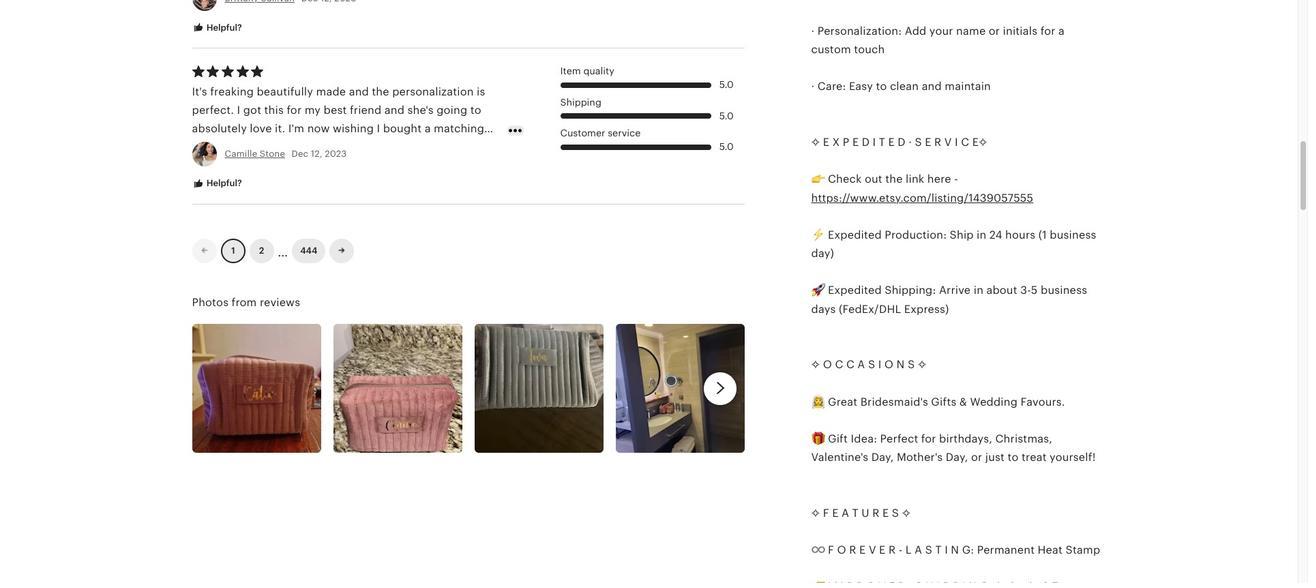 Task type: locate. For each thing, give the bounding box(es) containing it.
to
[[877, 80, 887, 93], [1008, 451, 1019, 464]]

check
[[828, 173, 862, 186]]

-
[[955, 173, 959, 186], [899, 544, 903, 557]]

0 horizontal spatial a
[[842, 507, 850, 520]]

wedding
[[971, 396, 1018, 408]]

2 d from the left
[[898, 136, 906, 149]]

t
[[879, 136, 886, 149], [853, 507, 859, 520], [936, 544, 942, 557]]

e
[[823, 136, 830, 149], [853, 136, 859, 149], [889, 136, 895, 149], [926, 136, 932, 149], [833, 507, 839, 520], [883, 507, 889, 520], [860, 544, 866, 557], [880, 544, 886, 557]]

or inside · personalization: add your name or initials for a custom touch
[[989, 24, 1000, 37]]

0 vertical spatial helpful? button
[[182, 15, 252, 40]]

add
[[905, 24, 927, 37]]

2 horizontal spatial t
[[936, 544, 942, 557]]

a
[[858, 358, 866, 371], [842, 507, 850, 520], [915, 544, 923, 557]]

v left the e✧
[[945, 136, 952, 149]]

yourself!
[[1050, 451, 1096, 464]]

t right p
[[879, 136, 886, 149]]

0 horizontal spatial or
[[972, 451, 983, 464]]

e right p
[[853, 136, 859, 149]]

business inside 🚀 expedited shipping: arrive in about 3-5 business days (fedex/dhl express)
[[1041, 284, 1088, 297]]

i right p
[[873, 136, 876, 149]]

n up bridesmaid's
[[897, 358, 905, 371]]

customer service
[[561, 128, 641, 139]]

0 horizontal spatial c
[[836, 358, 844, 371]]

p
[[843, 136, 850, 149]]

business
[[1050, 229, 1097, 241], [1041, 284, 1088, 297]]

in
[[977, 229, 987, 241], [974, 284, 984, 297]]

2 helpful? from the top
[[204, 178, 242, 189]]

5.0 for service
[[720, 141, 734, 152]]

2 horizontal spatial o
[[885, 358, 894, 371]]

2 expedited from the top
[[828, 284, 882, 297]]

1 vertical spatial t
[[853, 507, 859, 520]]

0 vertical spatial f
[[823, 507, 830, 520]]

camille stone dec 12, 2023
[[225, 149, 347, 159]]

2 horizontal spatial a
[[915, 544, 923, 557]]

l
[[906, 544, 912, 557]]

0 horizontal spatial t
[[853, 507, 859, 520]]

2 link
[[249, 239, 274, 263]]

1 horizontal spatial a
[[858, 358, 866, 371]]

0 vertical spatial 5.0
[[720, 79, 734, 90]]

business for ⚡️ expedited production: ship in 24 hours (1 business day)
[[1050, 229, 1097, 241]]

helpful? button
[[182, 15, 252, 40], [182, 172, 252, 197]]

🚀
[[812, 284, 825, 297]]

0 vertical spatial to
[[877, 80, 887, 93]]

expedited inside ⚡️ expedited production: ship in 24 hours (1 business day)
[[828, 229, 882, 241]]

a up great
[[858, 358, 866, 371]]

business right 5
[[1041, 284, 1088, 297]]

expedited for days
[[828, 284, 882, 297]]

dec
[[292, 149, 309, 159]]

1 helpful? from the top
[[204, 22, 242, 32]]

to right easy
[[877, 80, 887, 93]]

1 vertical spatial ·
[[812, 80, 815, 93]]

camille
[[225, 149, 257, 159]]

2 vertical spatial 5.0
[[720, 141, 734, 152]]

helpful?
[[204, 22, 242, 32], [204, 178, 242, 189]]

- inside 👉 check out the link here - https://www.etsy.com/listing/1439057555
[[955, 173, 959, 186]]

r up here
[[935, 136, 942, 149]]

0 vertical spatial n
[[897, 358, 905, 371]]

1 vertical spatial for
[[922, 433, 937, 446]]

1 horizontal spatial to
[[1008, 451, 1019, 464]]

1 horizontal spatial t
[[879, 136, 886, 149]]

· personalization: add your name or initials for a custom touch
[[812, 24, 1065, 56]]

✧ for ✧ e x p e d i t e d · s e r v i c e✧
[[812, 136, 821, 149]]

shipping
[[561, 97, 602, 108]]

day, down birthdays,
[[946, 451, 969, 464]]

0 vertical spatial in
[[977, 229, 987, 241]]

for inside 🎁 gift idea: perfect for birthdays, christmas, valentine's day, mother's day, or just to treat yourself!
[[922, 433, 937, 446]]

n
[[897, 358, 905, 371], [952, 544, 960, 557]]

x
[[833, 136, 840, 149]]

0 horizontal spatial day,
[[872, 451, 894, 464]]

https://www.etsy.com/listing/1439057555 link
[[812, 191, 1034, 204]]

o up bridesmaid's
[[885, 358, 894, 371]]

2 vertical spatial t
[[936, 544, 942, 557]]

1 vertical spatial to
[[1008, 451, 1019, 464]]

1 vertical spatial business
[[1041, 284, 1088, 297]]

1 vertical spatial v
[[869, 544, 877, 557]]

…
[[278, 240, 288, 261]]

· for · personalization: add your name or initials for a custom touch
[[812, 24, 815, 37]]

2023
[[325, 149, 347, 159]]

t left u
[[853, 507, 859, 520]]

0 vertical spatial expedited
[[828, 229, 882, 241]]

birthdays,
[[940, 433, 993, 446]]

24
[[990, 229, 1003, 241]]

0 vertical spatial for
[[1041, 24, 1056, 37]]

for up mother's
[[922, 433, 937, 446]]

out
[[865, 173, 883, 186]]

f up ♾️
[[823, 507, 830, 520]]

1 vertical spatial or
[[972, 451, 983, 464]]

1 vertical spatial expedited
[[828, 284, 882, 297]]

hours
[[1006, 229, 1036, 241]]

5.0 for quality
[[720, 79, 734, 90]]

0 horizontal spatial v
[[869, 544, 877, 557]]

1 horizontal spatial -
[[955, 173, 959, 186]]

✧ up 👰
[[812, 358, 821, 371]]

day, down perfect
[[872, 451, 894, 464]]

0 vertical spatial t
[[879, 136, 886, 149]]

in left about
[[974, 284, 984, 297]]

s
[[915, 136, 923, 149], [869, 358, 876, 371], [908, 358, 915, 371], [892, 507, 900, 520], [926, 544, 933, 557]]

1 vertical spatial -
[[899, 544, 903, 557]]

1 vertical spatial helpful?
[[204, 178, 242, 189]]

1 horizontal spatial d
[[898, 136, 906, 149]]

0 horizontal spatial for
[[922, 433, 937, 446]]

1 horizontal spatial n
[[952, 544, 960, 557]]

· inside · personalization: add your name or initials for a custom touch
[[812, 24, 815, 37]]

a right l
[[915, 544, 923, 557]]

1 expedited from the top
[[828, 229, 882, 241]]

initials
[[1003, 24, 1038, 37]]

0 vertical spatial business
[[1050, 229, 1097, 241]]

e up here
[[926, 136, 932, 149]]

· left the 'care:'
[[812, 80, 815, 93]]

for
[[1041, 24, 1056, 37], [922, 433, 937, 446]]

stone
[[260, 149, 285, 159]]

i left g:
[[945, 544, 949, 557]]

(fedex/dhl
[[839, 303, 902, 316]]

e down ✧ f e a t u r e s ✧
[[860, 544, 866, 557]]

✧ o c c a s i o n s ✧
[[812, 358, 927, 371]]

or
[[989, 24, 1000, 37], [972, 451, 983, 464]]

c
[[962, 136, 970, 149], [836, 358, 844, 371], [847, 358, 855, 371]]

d up the
[[898, 136, 906, 149]]

1 horizontal spatial v
[[945, 136, 952, 149]]

0 vertical spatial -
[[955, 173, 959, 186]]

expedited for day)
[[828, 229, 882, 241]]

0 vertical spatial v
[[945, 136, 952, 149]]

business inside ⚡️ expedited production: ship in 24 hours (1 business day)
[[1050, 229, 1097, 241]]

0 vertical spatial ·
[[812, 24, 815, 37]]

https://www.etsy.com/listing/1439057555
[[812, 191, 1034, 204]]

o
[[823, 358, 833, 371], [885, 358, 894, 371], [838, 544, 847, 557]]

r
[[935, 136, 942, 149], [873, 507, 880, 520], [850, 544, 857, 557], [889, 544, 896, 557]]

e✧
[[973, 136, 988, 149]]

a left u
[[842, 507, 850, 520]]

name
[[957, 24, 986, 37]]

✧ left x
[[812, 136, 821, 149]]

o up 👰
[[823, 358, 833, 371]]

1 vertical spatial in
[[974, 284, 984, 297]]

✧ for ✧ f e a t u r e s ✧
[[812, 507, 821, 520]]

favours.
[[1021, 396, 1066, 408]]

1 horizontal spatial day,
[[946, 451, 969, 464]]

0 horizontal spatial d
[[862, 136, 870, 149]]

e right u
[[883, 507, 889, 520]]

heat
[[1038, 544, 1063, 557]]

2 vertical spatial a
[[915, 544, 923, 557]]

f
[[823, 507, 830, 520], [828, 544, 835, 557]]

0 vertical spatial helpful?
[[204, 22, 242, 32]]

2
[[259, 246, 264, 256]]

camille stone link
[[225, 149, 285, 159]]

reviews
[[260, 296, 300, 309]]

3 5.0 from the top
[[720, 141, 734, 152]]

business right (1
[[1050, 229, 1097, 241]]

easy
[[850, 80, 874, 93]]

0 vertical spatial a
[[858, 358, 866, 371]]

(1
[[1039, 229, 1047, 241]]

expedited up "(fedex/dhl"
[[828, 284, 882, 297]]

1 horizontal spatial or
[[989, 24, 1000, 37]]

e left l
[[880, 544, 886, 557]]

i
[[873, 136, 876, 149], [955, 136, 959, 149], [879, 358, 882, 371], [945, 544, 949, 557]]

in inside ⚡️ expedited production: ship in 24 hours (1 business day)
[[977, 229, 987, 241]]

f for ✧
[[823, 507, 830, 520]]

expedited
[[828, 229, 882, 241], [828, 284, 882, 297]]

- right here
[[955, 173, 959, 186]]

· up the custom on the top of the page
[[812, 24, 815, 37]]

item
[[561, 66, 581, 77]]

in left 24
[[977, 229, 987, 241]]

1 vertical spatial helpful? button
[[182, 172, 252, 197]]

for left the a
[[1041, 24, 1056, 37]]

5.0
[[720, 79, 734, 90], [720, 110, 734, 121], [720, 141, 734, 152]]

or right name
[[989, 24, 1000, 37]]

1 5.0 from the top
[[720, 79, 734, 90]]

g:
[[963, 544, 975, 557]]

f right ♾️
[[828, 544, 835, 557]]

e left u
[[833, 507, 839, 520]]

in inside 🚀 expedited shipping: arrive in about 3-5 business days (fedex/dhl express)
[[974, 284, 984, 297]]

o right ♾️
[[838, 544, 847, 557]]

⚡️
[[812, 229, 825, 241]]

2 day, from the left
[[946, 451, 969, 464]]

u
[[862, 507, 870, 520]]

1 vertical spatial 5.0
[[720, 110, 734, 121]]

0 horizontal spatial -
[[899, 544, 903, 557]]

just
[[986, 451, 1005, 464]]

- left l
[[899, 544, 903, 557]]

0 vertical spatial or
[[989, 24, 1000, 37]]

d right p
[[862, 136, 870, 149]]

or left just
[[972, 451, 983, 464]]

photos from reviews
[[192, 296, 300, 309]]

1 vertical spatial f
[[828, 544, 835, 557]]

n left g:
[[952, 544, 960, 557]]

· up link
[[909, 136, 912, 149]]

expedited inside 🚀 expedited shipping: arrive in about 3-5 business days (fedex/dhl express)
[[828, 284, 882, 297]]

2 5.0 from the top
[[720, 110, 734, 121]]

·
[[812, 24, 815, 37], [812, 80, 815, 93], [909, 136, 912, 149]]

expedited right ⚡️
[[828, 229, 882, 241]]

✧
[[812, 136, 821, 149], [812, 358, 821, 371], [918, 358, 927, 371], [812, 507, 821, 520], [903, 507, 911, 520]]

0 horizontal spatial to
[[877, 80, 887, 93]]

v left l
[[869, 544, 877, 557]]

· for · care: easy to clean and maintain
[[812, 80, 815, 93]]

item quality
[[561, 66, 615, 77]]

👉
[[812, 173, 825, 186]]

to right just
[[1008, 451, 1019, 464]]

1 horizontal spatial for
[[1041, 24, 1056, 37]]

t left g:
[[936, 544, 942, 557]]

✧ up ♾️
[[812, 507, 821, 520]]



Task type: describe. For each thing, give the bounding box(es) containing it.
1
[[231, 246, 235, 256]]

idea:
[[851, 433, 878, 446]]

perfect
[[881, 433, 919, 446]]

permanent
[[978, 544, 1035, 557]]

days
[[812, 303, 836, 316]]

christmas,
[[996, 433, 1053, 446]]

and
[[922, 80, 942, 93]]

✧ up l
[[903, 507, 911, 520]]

arrive
[[940, 284, 971, 297]]

· care: easy to clean and maintain
[[812, 80, 992, 93]]

gifts
[[932, 396, 957, 408]]

gift
[[828, 433, 848, 446]]

your
[[930, 24, 954, 37]]

maintain
[[945, 80, 992, 93]]

express)
[[905, 303, 950, 316]]

care:
[[818, 80, 847, 93]]

clean
[[890, 80, 919, 93]]

service
[[608, 128, 641, 139]]

🚀 expedited shipping: arrive in about 3-5 business days (fedex/dhl express)
[[812, 284, 1088, 316]]

✧ for ✧ o c c a s i o n s ✧
[[812, 358, 821, 371]]

1 day, from the left
[[872, 451, 894, 464]]

1 vertical spatial n
[[952, 544, 960, 557]]

🎁
[[812, 433, 825, 446]]

&
[[960, 396, 968, 408]]

✧ up the 👰 great bridesmaid's gifts & wedding favours.
[[918, 358, 927, 371]]

✧ e x p e d i t e d · s e r v i c e✧
[[812, 136, 988, 149]]

photos
[[192, 296, 229, 309]]

1 d from the left
[[862, 136, 870, 149]]

in for ship
[[977, 229, 987, 241]]

✧ f e a t u r e s ✧
[[812, 507, 911, 520]]

444
[[300, 246, 318, 256]]

2 vertical spatial ·
[[909, 136, 912, 149]]

personalization:
[[818, 24, 902, 37]]

mother's
[[897, 451, 943, 464]]

in for arrive
[[974, 284, 984, 297]]

shipping:
[[885, 284, 937, 297]]

business for 🚀 expedited shipping: arrive in about 3-5 business days (fedex/dhl express)
[[1041, 284, 1088, 297]]

👰 great bridesmaid's gifts & wedding favours.
[[812, 396, 1066, 408]]

treat
[[1022, 451, 1047, 464]]

bridesmaid's
[[861, 396, 929, 408]]

12,
[[311, 149, 323, 159]]

great
[[828, 396, 858, 408]]

♾️
[[812, 544, 825, 557]]

🎁 gift idea: perfect for birthdays, christmas, valentine's day, mother's day, or just to treat yourself!
[[812, 433, 1096, 464]]

r left l
[[889, 544, 896, 557]]

👉 check out the link here - https://www.etsy.com/listing/1439057555
[[812, 173, 1034, 204]]

valentine's
[[812, 451, 869, 464]]

e left x
[[823, 136, 830, 149]]

link
[[906, 173, 925, 186]]

1 horizontal spatial c
[[847, 358, 855, 371]]

0 horizontal spatial n
[[897, 358, 905, 371]]

1 helpful? button from the top
[[182, 15, 252, 40]]

f for ♾️
[[828, 544, 835, 557]]

1 horizontal spatial o
[[838, 544, 847, 557]]

0 horizontal spatial o
[[823, 358, 833, 371]]

i up bridesmaid's
[[879, 358, 882, 371]]

from
[[232, 296, 257, 309]]

2 helpful? button from the top
[[182, 172, 252, 197]]

1 vertical spatial a
[[842, 507, 850, 520]]

for inside · personalization: add your name or initials for a custom touch
[[1041, 24, 1056, 37]]

5
[[1032, 284, 1038, 297]]

day)
[[812, 247, 835, 260]]

r right u
[[873, 507, 880, 520]]

customer
[[561, 128, 606, 139]]

444 link
[[292, 239, 326, 263]]

a
[[1059, 24, 1065, 37]]

1 link
[[221, 239, 245, 263]]

touch
[[855, 43, 885, 56]]

r right ♾️
[[850, 544, 857, 557]]

or inside 🎁 gift idea: perfect for birthdays, christmas, valentine's day, mother's day, or just to treat yourself!
[[972, 451, 983, 464]]

ship
[[950, 229, 974, 241]]

2 horizontal spatial c
[[962, 136, 970, 149]]

production:
[[885, 229, 947, 241]]

e up the
[[889, 136, 895, 149]]

⚡️ expedited production: ship in 24 hours (1 business day)
[[812, 229, 1097, 260]]

♾️ f o r e v e r - l a s t i n g: permanent heat stamp
[[812, 544, 1101, 557]]

to inside 🎁 gift idea: perfect for birthdays, christmas, valentine's day, mother's day, or just to treat yourself!
[[1008, 451, 1019, 464]]

custom
[[812, 43, 852, 56]]

i left the e✧
[[955, 136, 959, 149]]

about
[[987, 284, 1018, 297]]

stamp
[[1066, 544, 1101, 557]]

3-
[[1021, 284, 1032, 297]]

quality
[[584, 66, 615, 77]]

the
[[886, 173, 903, 186]]

here
[[928, 173, 952, 186]]

👰
[[812, 396, 825, 408]]



Task type: vqa. For each thing, say whether or not it's contained in the screenshot.
Search Box at the top
no



